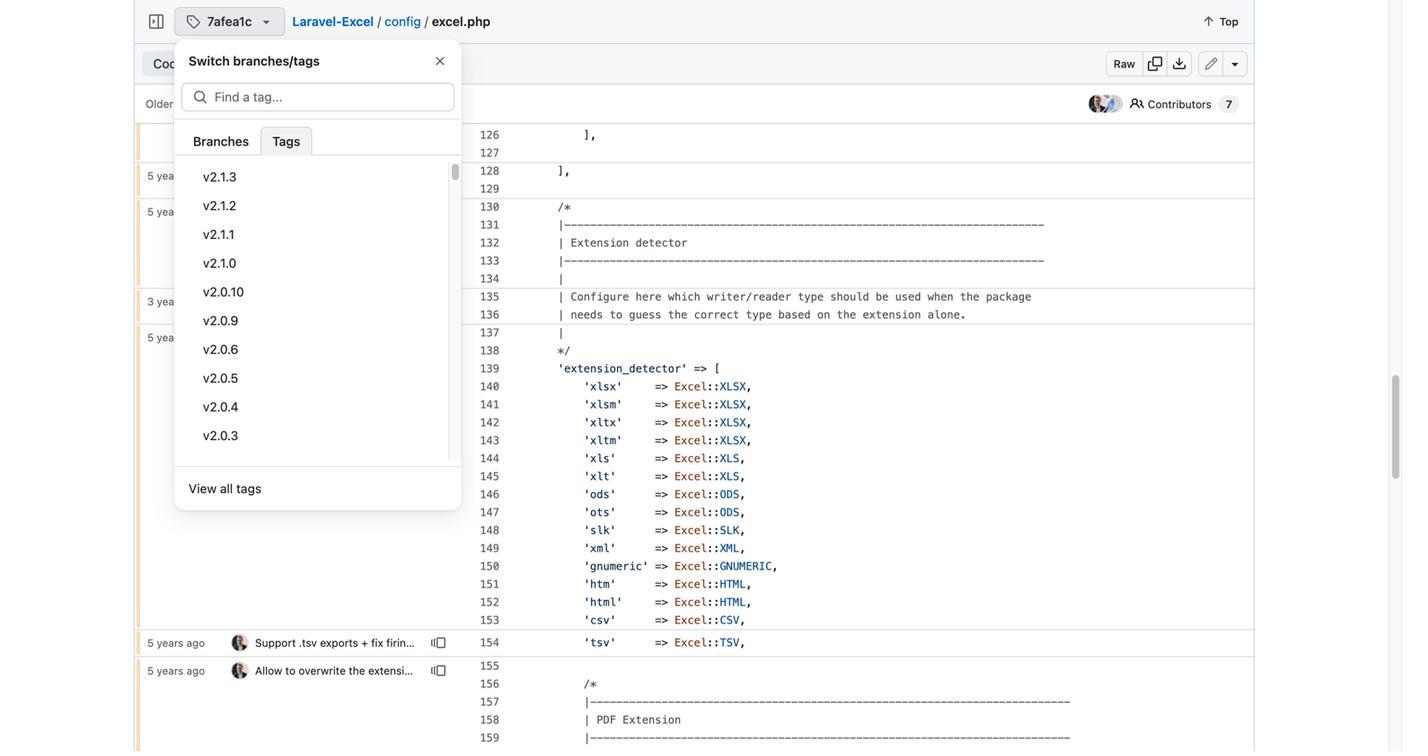 Task type: vqa. For each thing, say whether or not it's contained in the screenshot.
(+ associated with |
yes



Task type: locate. For each thing, give the bounding box(es) containing it.
config for 155
[[487, 664, 519, 677]]

2 (+ from the top
[[548, 331, 559, 344]]

5 years ago
[[147, 169, 205, 182], [147, 205, 205, 218], [147, 331, 205, 344], [147, 636, 205, 649], [147, 664, 205, 677]]

allow
[[255, 205, 282, 218], [255, 331, 282, 344], [255, 664, 282, 677]]

1 vertical spatial blame prior to change a9e8adf, made on mar 7, 2018 tooltip
[[426, 325, 451, 629]]

years for 155
[[157, 664, 184, 677]]

5
[[147, 169, 154, 182], [147, 205, 154, 218], [147, 331, 154, 344], [147, 636, 154, 649], [147, 664, 154, 677]]

0 vertical spatial detection
[[420, 205, 468, 218]]

detection down blame prior to change 7afea1c, made on jul 23, 2020 tooltip
[[420, 331, 468, 344]]

config
[[385, 14, 421, 29], [447, 169, 479, 182], [487, 205, 519, 218], [487, 331, 519, 344], [487, 664, 519, 677]]

excel.php
[[432, 14, 491, 29]]

allow to overwrite the extension detection on config level (+ abiliti… link
[[255, 205, 598, 218], [255, 331, 598, 344], [255, 664, 598, 677]]

1 vertical spatial extension
[[623, 714, 681, 726]]

| inside | */ 'extension_detector' => [ 'xlsx' => excel :: xlsx , 'xlsm' => excel :: xlsx , 'xltx' => excel :: xlsx , 'xltm' => excel :: xlsx , 'xls' => excel :: xls , 'xlt' => excel :: xls , 'ods' => excel :: ods , 'ots' => excel :: ods , 'slk' => excel :: slk , 'xml' => excel :: xml , 'gnumeric' => excel :: gnumeric , 'htm' => excel :: html , 'html' => excel :: html , 'csv' => excel :: csv ,
[[558, 327, 564, 339]]

allow to overwrite the extension detection on config level (+ abiliti… link for 137
[[255, 331, 598, 344]]

overwrite for 130
[[299, 205, 346, 218]]

config for 137
[[487, 331, 519, 344]]

133
[[480, 255, 499, 267]]

extension right pdf
[[623, 714, 681, 726]]

|- down pdf
[[584, 732, 597, 744]]

1 allow to overwrite the extension detection on config level (+ abiliti… link from the top
[[255, 205, 598, 218]]

5 for 137
[[147, 331, 154, 344]]

on up 138
[[471, 331, 484, 344]]

2 years from the top
[[157, 205, 184, 218]]

1 vertical spatial ods
[[720, 506, 740, 519]]

'' down 'category' => '' ,
[[740, 111, 752, 124]]

blame button
[[197, 50, 258, 77]]

config for 130
[[487, 205, 519, 218]]

1 vertical spatial detection
[[420, 331, 468, 344]]

/* for |--------------------------------------------------------------------------
[[558, 201, 571, 213]]

12 :: from the top
[[707, 578, 720, 591]]

level down in
[[522, 664, 545, 677]]

|- right 131
[[558, 219, 571, 231]]

-
[[571, 219, 577, 231], [577, 219, 584, 231], [584, 219, 590, 231], [590, 219, 597, 231], [597, 219, 603, 231], [603, 219, 610, 231], [610, 219, 616, 231], [616, 219, 623, 231], [623, 219, 629, 231], [629, 219, 636, 231], [636, 219, 642, 231], [642, 219, 649, 231], [649, 219, 655, 231], [655, 219, 662, 231], [662, 219, 668, 231], [668, 219, 675, 231], [675, 219, 681, 231], [681, 219, 688, 231], [688, 219, 694, 231], [694, 219, 701, 231], [701, 219, 707, 231], [707, 219, 714, 231], [714, 219, 720, 231], [720, 219, 727, 231], [727, 219, 733, 231], [733, 219, 740, 231], [740, 219, 746, 231], [746, 219, 752, 231], [752, 219, 759, 231], [759, 219, 765, 231], [765, 219, 772, 231], [772, 219, 778, 231], [778, 219, 785, 231], [785, 219, 791, 231], [791, 219, 798, 231], [798, 219, 804, 231], [804, 219, 811, 231], [811, 219, 817, 231], [817, 219, 824, 231], [824, 219, 830, 231], [830, 219, 837, 231], [837, 219, 843, 231], [843, 219, 850, 231], [850, 219, 856, 231], [856, 219, 863, 231], [863, 219, 869, 231], [869, 219, 876, 231], [876, 219, 882, 231], [882, 219, 889, 231], [889, 219, 895, 231], [895, 219, 902, 231], [902, 219, 908, 231], [908, 219, 915, 231], [915, 219, 921, 231], [921, 219, 928, 231], [928, 219, 934, 231], [934, 219, 941, 231], [941, 219, 947, 231], [947, 219, 954, 231], [954, 219, 960, 231], [960, 219, 967, 231], [967, 219, 973, 231], [973, 219, 980, 231], [980, 219, 986, 231], [986, 219, 993, 231], [993, 219, 999, 231], [999, 219, 1006, 231], [1006, 219, 1012, 231], [1012, 219, 1019, 231], [1019, 219, 1025, 231], [1025, 219, 1032, 231], [1032, 219, 1038, 231], [1038, 219, 1045, 231], [571, 255, 577, 267], [577, 255, 584, 267], [584, 255, 590, 267], [590, 255, 597, 267], [597, 255, 603, 267], [603, 255, 610, 267], [610, 255, 616, 267], [616, 255, 623, 267], [623, 255, 629, 267], [629, 255, 636, 267], [636, 255, 642, 267], [642, 255, 649, 267], [649, 255, 655, 267], [655, 255, 662, 267], [662, 255, 668, 267], [668, 255, 675, 267], [675, 255, 681, 267], [681, 255, 688, 267], [688, 255, 694, 267], [694, 255, 701, 267], [701, 255, 707, 267], [707, 255, 714, 267], [714, 255, 720, 267], [720, 255, 727, 267], [727, 255, 733, 267], [733, 255, 740, 267], [740, 255, 746, 267], [746, 255, 752, 267], [752, 255, 759, 267], [759, 255, 765, 267], [765, 255, 772, 267], [772, 255, 778, 267], [778, 255, 785, 267], [785, 255, 791, 267], [791, 255, 798, 267], [798, 255, 804, 267], [804, 255, 811, 267], [811, 255, 817, 267], [817, 255, 824, 267], [824, 255, 830, 267], [830, 255, 837, 267], [837, 255, 843, 267], [843, 255, 850, 267], [850, 255, 856, 267], [856, 255, 863, 267], [863, 255, 869, 267], [869, 255, 876, 267], [876, 255, 882, 267], [882, 255, 889, 267], [889, 255, 895, 267], [895, 255, 902, 267], [902, 255, 908, 267], [908, 255, 915, 267], [915, 255, 921, 267], [921, 255, 928, 267], [928, 255, 934, 267], [934, 255, 941, 267], [941, 255, 947, 267], [947, 255, 954, 267], [954, 255, 960, 267], [960, 255, 967, 267], [967, 255, 973, 267], [973, 255, 980, 267], [980, 255, 986, 267], [986, 255, 993, 267], [993, 255, 999, 267], [999, 255, 1006, 267], [1006, 255, 1012, 267], [1012, 255, 1019, 267], [1019, 255, 1025, 267], [1025, 255, 1032, 267], [1032, 255, 1038, 267], [1038, 255, 1045, 267], [597, 696, 603, 708], [603, 696, 610, 708], [610, 696, 616, 708], [616, 696, 623, 708], [623, 696, 629, 708], [629, 696, 636, 708], [636, 696, 642, 708], [642, 696, 649, 708], [649, 696, 655, 708], [655, 696, 662, 708], [662, 696, 668, 708], [668, 696, 675, 708], [675, 696, 681, 708], [681, 696, 688, 708], [688, 696, 694, 708], [694, 696, 701, 708], [701, 696, 707, 708], [707, 696, 714, 708], [714, 696, 720, 708], [720, 696, 727, 708], [727, 696, 733, 708], [733, 696, 740, 708], [740, 696, 746, 708], [746, 696, 752, 708], [752, 696, 759, 708], [759, 696, 765, 708], [765, 696, 772, 708], [772, 696, 778, 708], [778, 696, 785, 708], [785, 696, 791, 708], [791, 696, 798, 708], [798, 696, 804, 708], [804, 696, 811, 708], [811, 696, 817, 708], [817, 696, 824, 708], [824, 696, 830, 708], [830, 696, 837, 708], [837, 696, 843, 708], [843, 696, 850, 708], [850, 696, 856, 708], [856, 696, 863, 708], [863, 696, 869, 708], [869, 696, 876, 708], [876, 696, 882, 708], [882, 696, 889, 708], [889, 696, 895, 708], [895, 696, 902, 708], [902, 696, 908, 708], [908, 696, 915, 708], [915, 696, 921, 708], [921, 696, 928, 708], [928, 696, 934, 708], [934, 696, 941, 708], [941, 696, 947, 708], [947, 696, 954, 708], [954, 696, 960, 708], [960, 696, 967, 708], [967, 696, 973, 708], [973, 696, 980, 708], [980, 696, 986, 708], [986, 696, 993, 708], [993, 696, 999, 708], [999, 696, 1006, 708], [1006, 696, 1012, 708], [1012, 696, 1019, 708], [1019, 696, 1025, 708], [1025, 696, 1032, 708], [1032, 696, 1038, 708], [1038, 696, 1045, 708], [1045, 696, 1051, 708], [1051, 696, 1058, 708], [1058, 696, 1064, 708], [1064, 696, 1071, 708], [597, 732, 603, 744], [603, 732, 610, 744], [610, 732, 616, 744], [616, 732, 623, 744], [623, 732, 629, 744], [629, 732, 636, 744], [636, 732, 642, 744], [642, 732, 649, 744], [649, 732, 655, 744], [655, 732, 662, 744], [662, 732, 668, 744], [668, 732, 675, 744], [675, 732, 681, 744], [681, 732, 688, 744], [688, 732, 694, 744], [694, 732, 701, 744], [701, 732, 707, 744], [707, 732, 714, 744], [714, 732, 720, 744], [720, 732, 727, 744], [727, 732, 733, 744], [733, 732, 740, 744], [740, 732, 746, 744], [746, 732, 752, 744], [752, 732, 759, 744], [759, 732, 765, 744], [765, 732, 772, 744], [772, 732, 778, 744], [778, 732, 785, 744], [785, 732, 791, 744], [791, 732, 798, 744], [798, 732, 804, 744], [804, 732, 811, 744], [811, 732, 817, 744], [817, 732, 824, 744], [824, 732, 830, 744], [830, 732, 837, 744], [837, 732, 843, 744], [843, 732, 850, 744], [850, 732, 856, 744], [856, 732, 863, 744], [863, 732, 869, 744], [869, 732, 876, 744], [876, 732, 882, 744], [882, 732, 889, 744], [889, 732, 895, 744], [895, 732, 902, 744], [902, 732, 908, 744], [908, 732, 915, 744], [915, 732, 921, 744], [921, 732, 928, 744], [928, 732, 934, 744], [934, 732, 941, 744], [941, 732, 947, 744], [947, 732, 954, 744], [954, 732, 960, 744], [960, 732, 967, 744], [967, 732, 973, 744], [973, 732, 980, 744], [980, 732, 986, 744], [986, 732, 993, 744], [993, 732, 999, 744], [999, 732, 1006, 744], [1006, 732, 1012, 744], [1012, 732, 1019, 744], [1019, 732, 1025, 744], [1025, 732, 1032, 744], [1032, 732, 1038, 744], [1038, 732, 1045, 744], [1045, 732, 1051, 744], [1051, 732, 1058, 744], [1058, 732, 1064, 744], [1064, 732, 1071, 744]]

/* right 130
[[558, 201, 571, 213]]

1 years from the top
[[157, 169, 184, 182]]

versions image
[[431, 636, 446, 650]]

/* inside /* |-------------------------------------------------------------------------- | pdf extension |--------------------------------------------------------------------------
[[584, 678, 597, 690]]

v2.0.2
[[203, 457, 238, 472]]

11 :: from the top
[[707, 560, 720, 573]]

more edit options image
[[1228, 57, 1242, 71]]

type down writer/reader at the top of the page
[[746, 309, 772, 321]]

v2.1.0 link
[[181, 249, 441, 278]]

| inside /* |-------------------------------------------------------------------------- | pdf extension |--------------------------------------------------------------------------
[[584, 714, 590, 726]]

138
[[480, 345, 499, 357]]

loc)
[[362, 57, 388, 70]]

/* inside /* |-------------------------------------------------------------------------- | extension detector |-------------------------------------------------------------------------- |
[[558, 201, 571, 213]]

/* up pdf
[[584, 678, 597, 690]]

4 ago from the top
[[186, 331, 205, 344]]

to for 137
[[285, 331, 296, 344]]

config up "156" in the bottom of the page
[[487, 664, 519, 677]]

0 vertical spatial (+
[[548, 205, 559, 218]]

153
[[480, 614, 499, 627]]

/* for /*
[[584, 678, 597, 690]]

/ left 'config' "link" at top
[[377, 14, 381, 29]]

on for |--------------------------------------------------------------------------
[[471, 205, 484, 218]]

/ right 'config' "link" at top
[[425, 14, 428, 29]]

| right 130 131 132 133 134
[[558, 237, 564, 249]]

html down gnumeric
[[720, 578, 746, 591]]

1 vertical spatial /*
[[584, 678, 597, 690]]

1 vertical spatial ''
[[740, 75, 752, 88]]

allow to overwrite the extension detection on config level (+ abiliti… for 137
[[255, 331, 598, 344]]

0 horizontal spatial /*
[[558, 201, 571, 213]]

all
[[220, 481, 233, 496]]

view
[[189, 481, 217, 496]]

3 allow to overwrite the extension detection on config level (+ abiliti… from the top
[[255, 664, 598, 677]]

3 xlsx from the top
[[720, 416, 746, 429]]

|- up pdf
[[584, 696, 597, 708]]

1 5 from the top
[[147, 169, 154, 182]]

0 vertical spatial ],
[[584, 129, 597, 141]]

2 html from the top
[[720, 596, 746, 609]]

support
[[255, 636, 296, 649]]

1 allow from the top
[[255, 205, 282, 218]]

0 vertical spatial overwrite
[[299, 205, 346, 218]]

3 level from the top
[[522, 664, 545, 677]]

level right 137
[[522, 331, 545, 344]]

blame prior to change a9e8adf, made on mar 7, 2018 tooltip left 130 131 132 133 134
[[426, 199, 451, 288]]

allow to overwrite the extension detection on config level (+ abiliti… down blame prior to change 7afea1c, made on jul 23, 2020 tooltip
[[255, 331, 598, 344]]

2 allow to overwrite the extension detection on config level (+ abiliti… from the top
[[255, 331, 598, 344]]

1 ago from the top
[[186, 169, 205, 182]]

1 horizontal spatial /
[[425, 14, 428, 29]]

allow to overwrite the extension detection on config level (+ abiliti… link for 130
[[255, 205, 598, 218]]

(+ right 130
[[548, 205, 559, 218]]

ago for 130
[[186, 205, 205, 218]]

allow to overwrite the extension detection on config level (+ abiliti…
[[255, 205, 598, 218], [255, 331, 598, 344], [255, 664, 598, 677]]

10 :: from the top
[[707, 542, 720, 555]]

2 vertical spatial (+
[[548, 664, 559, 677]]

newer
[[279, 97, 312, 110]]

abiliti… down queued
[[562, 664, 598, 677]]

141
[[480, 398, 499, 411]]

3 detection from the top
[[420, 664, 468, 677]]

1 abiliti… from the top
[[562, 205, 598, 218]]

older
[[146, 97, 173, 110]]

13 :: from the top
[[707, 596, 720, 609]]

overwrite up v2.0.5 link
[[299, 331, 346, 344]]

4 :: from the top
[[707, 434, 720, 447]]

1 level from the top
[[522, 205, 545, 218]]

0 vertical spatial xls
[[720, 452, 740, 465]]

'' inside the 'company' => '' , ],
[[740, 111, 752, 124]]

'subject'
[[610, 39, 668, 52]]

|-
[[558, 219, 571, 231], [558, 255, 571, 267], [584, 696, 597, 708], [584, 732, 597, 744]]

1 vertical spatial abiliti…
[[562, 331, 598, 344]]

0 horizontal spatial /
[[377, 14, 381, 29]]

level right 130
[[522, 205, 545, 218]]

5 years ago for 137
[[147, 331, 205, 344]]

'gnumeric'
[[584, 560, 649, 573]]

2 level from the top
[[522, 331, 545, 344]]

support .tsv exports + fix firing the beforewriting event in queued e…
[[255, 636, 608, 649]]

0 vertical spatial level
[[522, 205, 545, 218]]

3 allow to overwrite the extension detection on config level (+ abiliti… link from the top
[[255, 664, 598, 677]]

on
[[471, 205, 484, 218], [817, 309, 830, 321], [471, 331, 484, 344], [471, 664, 484, 677]]

6 years from the top
[[157, 664, 184, 677]]

in
[[538, 636, 547, 649]]

ago
[[186, 169, 205, 182], [186, 205, 205, 218], [187, 295, 205, 308], [186, 331, 205, 344], [186, 636, 205, 649], [186, 664, 205, 677]]

should
[[830, 291, 869, 303]]

side panel image
[[149, 14, 163, 29]]

0 vertical spatial blame prior to change a9e8adf, made on mar 7, 2018 tooltip
[[426, 199, 451, 288]]

3 5 from the top
[[147, 331, 154, 344]]

1 vertical spatial allow to overwrite the extension detection on config level (+ abiliti… link
[[255, 331, 598, 344]]

0 vertical spatial /*
[[558, 201, 571, 213]]

to inside | configure here which writer/reader type should be used when the package | needs to guess the correct type based on the extension alone.
[[610, 309, 623, 321]]

the down +
[[349, 664, 365, 677]]

allow to overwrite the extension detection on config level (+ abiliti… link down blame prior to change 7afea1c, made on jul 23, 2020 tooltip
[[255, 331, 598, 344]]

extension up configure
[[571, 237, 629, 249]]

'subject' => '' ,
[[610, 39, 759, 52]]

5 for 128
[[147, 169, 154, 182]]

'' for 'category' => '' ,
[[740, 75, 752, 88]]

2 vertical spatial allow to overwrite the extension detection on config level (+ abiliti… link
[[255, 664, 598, 677]]

allow to overwrite the extension detection on config level (+ abiliti… down the support .tsv exports + fix firing the beforewriting event in queued e… link
[[255, 664, 598, 677]]

'xlsm'
[[584, 398, 623, 411]]

0 vertical spatial extension
[[571, 237, 629, 249]]

2 xls from the top
[[720, 470, 740, 483]]

2 vertical spatial level
[[522, 664, 545, 677]]

patrickbrouwers image
[[1089, 95, 1107, 113]]

5 for 155
[[147, 664, 154, 677]]

8 :: from the top
[[707, 506, 720, 519]]

0 vertical spatial ods
[[720, 488, 740, 501]]

xml
[[720, 542, 740, 555]]

1 vertical spatial type
[[746, 309, 772, 321]]

raw
[[1114, 57, 1136, 70]]

1 '' from the top
[[740, 39, 752, 52]]

v2.0.10
[[203, 284, 244, 299]]

2 / from the left
[[425, 14, 428, 29]]

+
[[361, 636, 368, 649]]

2 detection from the top
[[420, 331, 468, 344]]

event
[[507, 636, 535, 649]]

'category' => '' ,
[[610, 75, 759, 88]]

the down 'row'
[[349, 205, 365, 218]]

'xls'
[[584, 452, 616, 465]]

allow to overwrite the extension detection on config level (+ abiliti… down "blame prior to change cae88c0, made on oct 1, 2018" tooltip
[[255, 205, 598, 218]]

extension
[[368, 205, 417, 218], [863, 309, 921, 321], [368, 331, 417, 344], [368, 664, 417, 677]]

5 :: from the top
[[707, 452, 720, 465]]

5 years from the top
[[157, 636, 184, 649]]

| left configure
[[558, 291, 564, 303]]

154
[[480, 636, 499, 649]]

'' for 'subject' => '' ,
[[740, 39, 752, 52]]

correct
[[694, 309, 740, 321]]

2 5 years ago from the top
[[147, 205, 205, 218]]

4 years from the top
[[157, 331, 184, 344]]

'xltm'
[[584, 434, 623, 447]]

3 '' from the top
[[740, 111, 752, 124]]

| left pdf
[[584, 714, 590, 726]]

1 5 years ago from the top
[[147, 169, 205, 182]]

0 vertical spatial abiliti…
[[562, 205, 598, 218]]

3 5 years ago from the top
[[147, 331, 205, 344]]

detection for 137
[[420, 331, 468, 344]]

guess
[[629, 309, 662, 321]]

support .tsv exports + fix firing the beforewriting event in queued e… link
[[255, 636, 608, 649]]

allow to overwrite the extension detection on config level (+ abiliti… link down "blame prior to change cae88c0, made on oct 1, 2018" tooltip
[[255, 205, 598, 218]]

0 horizontal spatial ],
[[532, 165, 571, 177]]

1 vertical spatial xls
[[720, 470, 740, 483]]

5 years ago for 155
[[147, 664, 205, 677]]

0 vertical spatial allow to overwrite the extension detection on config level (+ abiliti… link
[[255, 205, 598, 218]]

1 vertical spatial html
[[720, 596, 746, 609]]

9 :: from the top
[[707, 524, 720, 537]]

blame prior to change a9e8adf, made on mar 7, 2018 tooltip for 141
[[426, 325, 451, 629]]

,
[[752, 39, 759, 52], [752, 75, 759, 88], [752, 111, 759, 124], [746, 380, 752, 393], [746, 398, 752, 411], [746, 416, 752, 429], [746, 434, 752, 447], [740, 452, 746, 465], [740, 470, 746, 483], [740, 488, 746, 501], [740, 506, 746, 519], [740, 524, 746, 537], [740, 542, 746, 555], [772, 560, 778, 573], [746, 578, 752, 591], [746, 596, 752, 609], [740, 614, 746, 627], [740, 636, 746, 649]]

to for 155
[[285, 664, 296, 677]]

2 vertical spatial allow to overwrite the extension detection on config level (+ abiliti…
[[255, 664, 598, 677]]

on up "156" in the bottom of the page
[[471, 664, 484, 677]]

1 vertical spatial level
[[522, 331, 545, 344]]

124
[[480, 93, 499, 106]]

2 ago from the top
[[186, 205, 205, 218]]

html up csv
[[720, 596, 746, 609]]

to down "support"
[[285, 664, 296, 677]]

to up v2.0.5 link
[[285, 331, 296, 344]]

blame prior to change 7afea1c, made on jul 23, 2020 tooltip
[[426, 289, 451, 324]]

blame prior to change a9e8adf, made on mar 7, 2018 tooltip
[[426, 199, 451, 288], [426, 325, 451, 629]]

2 allow from the top
[[255, 331, 282, 344]]

3 allow from the top
[[255, 664, 282, 677]]

0 vertical spatial ''
[[740, 39, 752, 52]]

1 overwrite from the top
[[299, 205, 346, 218]]

0 vertical spatial allow to overwrite the extension detection on config level (+ abiliti…
[[255, 205, 598, 218]]

136
[[480, 309, 499, 321]]

3 years from the top
[[157, 295, 184, 308]]

allow to overwrite the extension detection on config level (+ abiliti… link down the support .tsv exports + fix firing the beforewriting event in queued e… link
[[255, 664, 598, 677]]

overwrite down .tsv
[[299, 664, 346, 677]]

extension for 130
[[368, 205, 417, 218]]

abiliti… up "*/"
[[562, 331, 598, 344]]

fix
[[371, 636, 383, 649]]

years
[[157, 169, 184, 182], [157, 205, 184, 218], [157, 295, 184, 308], [157, 331, 184, 344], [157, 636, 184, 649], [157, 664, 184, 677]]

detection for 155
[[420, 664, 468, 677]]

abiliti… up configure
[[562, 205, 598, 218]]

tab list
[[181, 127, 462, 155]]

to down configure
[[610, 309, 623, 321]]

135
[[480, 291, 499, 303]]

1 (+ from the top
[[548, 205, 559, 218]]

9.01
[[407, 57, 433, 70]]

0 vertical spatial html
[[720, 578, 746, 591]]

type up the based at the right
[[798, 291, 824, 303]]

1 vertical spatial (+
[[548, 331, 559, 344]]

|
[[558, 237, 564, 249], [558, 273, 564, 285], [558, 291, 564, 303], [558, 309, 564, 321], [558, 327, 564, 339], [584, 714, 590, 726]]

(+ up "*/"
[[548, 331, 559, 344]]

top button
[[1194, 9, 1247, 34]]

versions image
[[431, 663, 446, 678]]

5 5 years ago from the top
[[147, 664, 205, 677]]

as
[[433, 169, 444, 182]]

'' up 'category' => '' ,
[[740, 39, 752, 52]]

view all tags
[[189, 481, 262, 496]]

'' down 'subject' => '' ,
[[740, 75, 752, 88]]

v2.0.4
[[203, 399, 239, 414]]

155
[[480, 660, 499, 672]]

1 horizontal spatial type
[[798, 291, 824, 303]]

'slk'
[[584, 524, 616, 537]]

edit file image
[[1204, 57, 1219, 71]]

2 vertical spatial overwrite
[[299, 664, 346, 677]]

1 horizontal spatial /*
[[584, 678, 597, 690]]

143
[[480, 434, 499, 447]]

the down should
[[837, 309, 856, 321]]

detection
[[420, 205, 468, 218], [420, 331, 468, 344], [420, 664, 468, 677]]

'xlt'
[[584, 470, 616, 483]]

allow down "support"
[[255, 664, 282, 677]]

detection down "blame prior to change cae88c0, made on oct 1, 2018" tooltip
[[420, 205, 468, 218]]

'html'
[[584, 596, 623, 609]]

2 vertical spatial detection
[[420, 664, 468, 677]]

2 vertical spatial allow
[[255, 664, 282, 677]]

1 vertical spatial allow
[[255, 331, 282, 344]]

writer/reader
[[707, 291, 791, 303]]

allow down add
[[255, 205, 282, 218]]

'category'
[[610, 75, 675, 88]]

on for /*
[[471, 664, 484, 677]]

1 allow to overwrite the extension detection on config level (+ abiliti… from the top
[[255, 205, 598, 218]]

2 5 from the top
[[147, 205, 154, 218]]

contributors
[[1148, 98, 1212, 110]]

copy raw content image
[[1148, 57, 1162, 71]]

tags
[[272, 134, 300, 149]]

blame prior to change a9e8adf, made on mar 7, 2018 tooltip left 145
[[426, 325, 451, 629]]

147
[[480, 506, 499, 519]]

.tsv
[[299, 636, 317, 649]]

1 horizontal spatial ],
[[584, 129, 597, 141]]

(+ down queued
[[548, 664, 559, 677]]

allow right v2.0.6
[[255, 331, 282, 344]]

formatter
[[382, 169, 429, 182]]

1 detection from the top
[[420, 205, 468, 218]]

1 blame prior to change a9e8adf, made on mar 7, 2018 tooltip from the top
[[426, 199, 451, 288]]

130 131 132 133 134
[[480, 201, 499, 285]]

3 :: from the top
[[707, 416, 720, 429]]

2 abiliti… from the top
[[562, 331, 598, 344]]

to up v2.1.1 link
[[285, 205, 296, 218]]

2 '' from the top
[[740, 75, 752, 88]]

'ots'
[[584, 506, 616, 519]]

extension for 137
[[368, 331, 417, 344]]

| up "*/"
[[558, 327, 564, 339]]

3 ago from the top
[[187, 295, 205, 308]]

kb
[[439, 57, 452, 70]]

'xlsx'
[[584, 380, 623, 393]]

config up 138
[[487, 331, 519, 344]]

0 vertical spatial allow
[[255, 205, 282, 218]]

v2.0.4 link
[[181, 393, 441, 421]]

1 vertical spatial overwrite
[[299, 331, 346, 344]]

157
[[480, 696, 499, 708]]

on right the based at the right
[[817, 309, 830, 321]]

5 5 from the top
[[147, 664, 154, 677]]

0 horizontal spatial type
[[746, 309, 772, 321]]

config up 131
[[487, 205, 519, 218]]

lines
[[290, 57, 323, 70]]

2 vertical spatial abiliti…
[[562, 664, 598, 677]]

2 overwrite from the top
[[299, 331, 346, 344]]

1 vertical spatial allow to overwrite the extension detection on config level (+ abiliti…
[[255, 331, 598, 344]]

2 allow to overwrite the extension detection on config level (+ abiliti… link from the top
[[255, 331, 598, 344]]

6 ago from the top
[[186, 664, 205, 677]]

tags button
[[261, 127, 312, 155]]

6 :: from the top
[[707, 470, 720, 483]]

/
[[377, 14, 381, 29], [425, 14, 428, 29]]

=> inside the 'company' => '' , ],
[[720, 111, 733, 124]]

2 vertical spatial ''
[[740, 111, 752, 124]]

detection down versions image
[[420, 664, 468, 677]]

on up 131
[[471, 205, 484, 218]]

3 overwrite from the top
[[299, 664, 346, 677]]

],
[[584, 129, 597, 141], [532, 165, 571, 177]]

overwrite up v2.1.1 link
[[299, 205, 346, 218]]

2 blame prior to change a9e8adf, made on mar 7, 2018 tooltip from the top
[[426, 325, 451, 629]]



Task type: describe. For each thing, give the bounding box(es) containing it.
allow for 130
[[255, 205, 282, 218]]

abiliti… for /*
[[562, 205, 598, 218]]

blame prior to change 1c1ccdc, made on jul 23, 2020 tooltip
[[426, 0, 451, 162]]

on for */
[[471, 331, 484, 344]]

ago for 137
[[186, 331, 205, 344]]

ago for 155
[[186, 664, 205, 677]]

abiliti… for |
[[562, 331, 598, 344]]

(+ for /*
[[548, 205, 559, 218]]

7 :: from the top
[[707, 488, 720, 501]]

134
[[480, 273, 499, 285]]

you must be on a branch to make or propose changes to this file tooltip
[[1198, 51, 1224, 76]]

v2.1.1
[[203, 227, 235, 242]]

overwrite for 137
[[299, 331, 346, 344]]

alone.
[[928, 309, 967, 321]]

4 5 from the top
[[147, 636, 154, 649]]

144
[[480, 452, 499, 465]]

156
[[480, 678, 499, 690]]

[
[[714, 362, 720, 375]]

years for 130
[[157, 205, 184, 218]]

overwrite for 155
[[299, 664, 346, 677]]

detection for 130
[[420, 205, 468, 218]]

allow for 137
[[255, 331, 282, 344]]

switch
[[189, 53, 230, 68]]

142
[[480, 416, 499, 429]]

file view element
[[141, 50, 258, 77]]

1 :: from the top
[[707, 380, 720, 393]]

127
[[480, 147, 499, 159]]

v2.0.9
[[203, 313, 238, 328]]

1 / from the left
[[377, 14, 381, 29]]

3
[[147, 295, 154, 308]]

the up alone.
[[960, 291, 980, 303]]

1 ods from the top
[[720, 488, 740, 501]]

(+ for |
[[548, 331, 559, 344]]

2 xlsx from the top
[[720, 398, 746, 411]]

], inside the 'company' => '' , ],
[[584, 129, 597, 141]]

gnumeric
[[720, 560, 772, 573]]

0 vertical spatial type
[[798, 291, 824, 303]]

122
[[480, 57, 499, 70]]

139
[[480, 362, 499, 375]]

| */ 'extension_detector' => [ 'xlsx' => excel :: xlsx , 'xlsm' => excel :: xlsx , 'xltx' => excel :: xlsx , 'xltm' => excel :: xlsx , 'xls' => excel :: xls , 'xlt' => excel :: xls , 'ods' => excel :: ods , 'ots' => excel :: ods , 'slk' => excel :: slk , 'xml' => excel :: xml , 'gnumeric' => excel :: gnumeric , 'htm' => excel :: html , 'html' => excel :: html , 'csv' => excel :: csv ,
[[532, 327, 778, 627]]

5 years ago for 130
[[147, 205, 205, 218]]

laravel-excel / config / excel.php
[[292, 14, 491, 29]]

the right firing
[[416, 636, 432, 649]]

1 xlsx from the top
[[720, 380, 746, 393]]

158
[[480, 714, 499, 726]]

| left needs at the left of the page
[[558, 309, 564, 321]]

laravel-
[[292, 14, 342, 29]]

v2.1.2
[[203, 198, 236, 213]]

v2.1.3
[[203, 169, 237, 184]]

years for 128
[[157, 169, 184, 182]]

131
[[480, 219, 499, 231]]

sc 9kayk9 0 image
[[1130, 97, 1144, 111]]

2 :: from the top
[[707, 398, 720, 411]]

7afea1c button
[[174, 7, 285, 36]]

125
[[480, 111, 499, 124]]

1 vertical spatial ],
[[532, 165, 571, 177]]

row
[[360, 169, 379, 182]]

150
[[480, 560, 499, 573]]

| right 134
[[558, 273, 564, 285]]

heading
[[317, 169, 357, 182]]

raw link
[[1106, 51, 1144, 76]]

extension inside | configure here which writer/reader type should be used when the package | needs to guess the correct type based on the extension alone.
[[863, 309, 921, 321]]

extension inside /* |-------------------------------------------------------------------------- | pdf extension |--------------------------------------------------------------------------
[[623, 714, 681, 726]]

130
[[480, 201, 499, 213]]

slk
[[720, 524, 740, 537]]

145
[[480, 470, 499, 483]]

v2.0.5 link
[[181, 364, 441, 393]]

code button
[[141, 50, 196, 77]]

based
[[778, 309, 811, 321]]

which
[[668, 291, 701, 303]]

config link
[[385, 14, 421, 29]]

blame prior to change a9e8adf, made on mar 7, 2018 tooltip for 134
[[426, 199, 451, 288]]

years for 135
[[157, 295, 184, 308]]

120
[[480, 21, 499, 34]]

159
[[480, 732, 499, 744]]

config right as on the top
[[447, 169, 479, 182]]

firing
[[386, 636, 413, 649]]

to for 130
[[285, 205, 296, 218]]

switch branches/tags
[[189, 53, 320, 68]]

add default heading row formatter as config setting link
[[255, 169, 517, 182]]

| configure here which writer/reader type should be used when the package | needs to guess the correct type based on the extension alone.
[[532, 291, 1032, 321]]

v2.1.3 link
[[181, 163, 441, 191]]

v2.0.3 link
[[181, 421, 441, 450]]

'htm'
[[584, 578, 616, 591]]

Find a tag... text field
[[215, 84, 454, 110]]

download raw content image
[[1172, 57, 1187, 71]]

allow to overwrite the extension detection on config level (+ abiliti… for 130
[[255, 205, 598, 218]]

2 ods from the top
[[720, 506, 740, 519]]

1 html from the top
[[720, 578, 746, 591]]

be
[[876, 291, 889, 303]]

branches button
[[181, 127, 261, 155]]

1 xls from the top
[[720, 452, 740, 465]]

4 xlsx from the top
[[720, 434, 746, 447]]

v2.1.2 link
[[181, 191, 441, 220]]

|- up configure
[[558, 255, 571, 267]]

tab list containing branches
[[181, 127, 462, 155]]

the down which
[[668, 309, 688, 321]]

v2.1.1 link
[[181, 220, 441, 249]]

5 years ago for 128
[[147, 169, 205, 182]]

when
[[928, 291, 954, 303]]

search image
[[193, 90, 208, 104]]

detector
[[636, 237, 688, 249]]

v2.1.0
[[203, 256, 236, 270]]

years for 137
[[157, 331, 184, 344]]

126
[[480, 129, 499, 141]]

5 ago from the top
[[186, 636, 205, 649]]

149
[[480, 542, 499, 555]]

128
[[480, 165, 499, 177]]

extension for 155
[[368, 664, 417, 677]]

137
[[480, 327, 499, 339]]

14 :: from the top
[[707, 614, 720, 627]]

the up v2.0.5 link
[[349, 331, 365, 344]]

on inside | configure here which writer/reader type should be used when the package | needs to guess the correct type based on the extension alone.
[[817, 309, 830, 321]]

csv
[[720, 614, 740, 627]]

'company'
[[610, 111, 668, 124]]

'csv'
[[584, 614, 616, 627]]

used
[[895, 291, 921, 303]]

3 abiliti… from the top
[[562, 664, 598, 677]]

tag image
[[186, 14, 200, 29]]

add
[[255, 169, 275, 182]]

v2.0.6
[[203, 342, 238, 357]]

tsv
[[720, 636, 740, 649]]

15 :: from the top
[[707, 636, 720, 649]]

allow for 155
[[255, 664, 282, 677]]

config up '·' at the left of the page
[[385, 14, 421, 29]]

cancel image
[[433, 54, 447, 68]]

7afea1c
[[207, 14, 252, 29]]

123
[[480, 75, 499, 88]]

level for |
[[522, 331, 545, 344]]

ago for 128
[[186, 169, 205, 182]]

top
[[1220, 15, 1239, 28]]

allow to overwrite the extension detection on config level (+ abiliti… for 155
[[255, 664, 598, 677]]

v2.0.9 link
[[181, 306, 441, 335]]

140
[[480, 380, 499, 393]]

pdf
[[597, 714, 616, 726]]

e…
[[593, 636, 608, 649]]

extension inside /* |-------------------------------------------------------------------------- | extension detector |-------------------------------------------------------------------------- |
[[571, 237, 629, 249]]

allow to overwrite the extension detection on config level (+ abiliti… link for 155
[[255, 664, 598, 677]]

'' for 'company' => '' , ],
[[740, 111, 752, 124]]

·
[[394, 57, 400, 70]]

4 5 years ago from the top
[[147, 636, 205, 649]]

ago for 135
[[187, 295, 205, 308]]

, inside the 'company' => '' , ],
[[752, 111, 759, 124]]

3 (+ from the top
[[548, 664, 559, 677]]

*/
[[558, 345, 571, 357]]

queued
[[550, 636, 590, 649]]

level for /*
[[522, 205, 545, 218]]

tags
[[236, 481, 262, 496]]

code
[[153, 56, 184, 71]]

blame prior to change cae88c0, made on oct 1, 2018 tooltip
[[426, 163, 451, 198]]

5 for 130
[[147, 205, 154, 218]]



